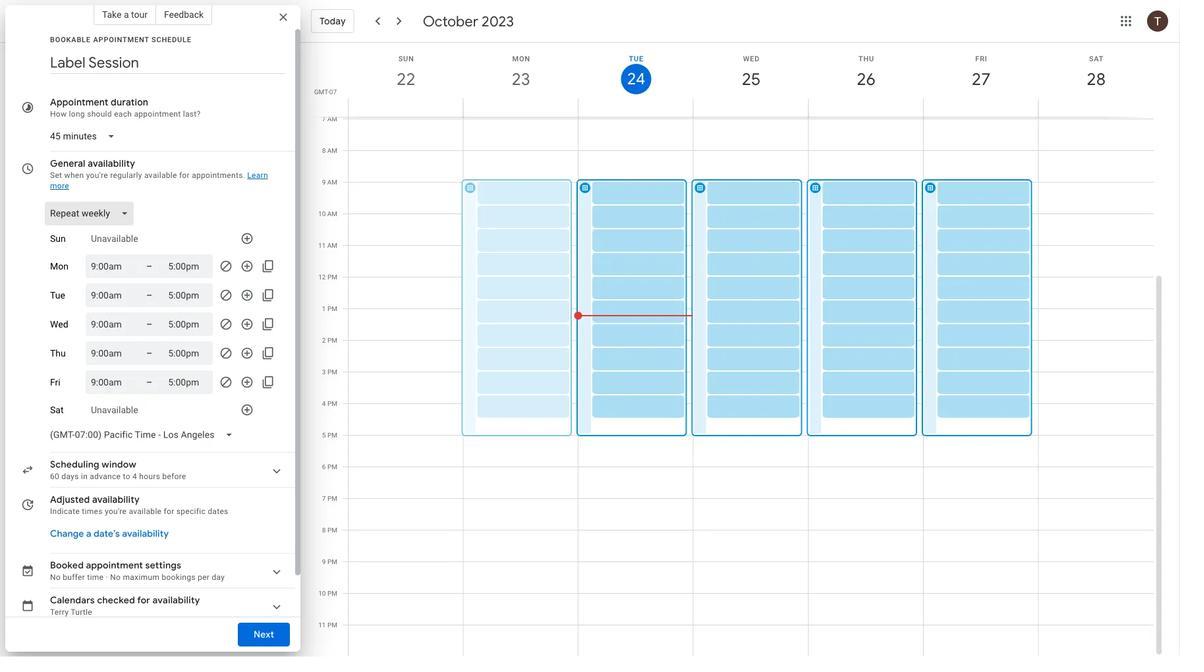 Task type: vqa. For each thing, say whether or not it's contained in the screenshot.


Task type: locate. For each thing, give the bounding box(es) containing it.
11
[[318, 241, 326, 249], [319, 621, 326, 629]]

3 – from the top
[[146, 319, 152, 330]]

booked
[[50, 560, 84, 572]]

0 vertical spatial mon
[[513, 54, 531, 63]]

appointment duration how long should each appointment last?
[[50, 96, 201, 119]]

a
[[124, 9, 129, 20], [86, 528, 91, 540]]

am down the 8 am
[[328, 178, 338, 186]]

0 vertical spatial tue
[[629, 54, 644, 63]]

1 am from the top
[[328, 115, 338, 123]]

4 – from the top
[[146, 348, 152, 359]]

End time on Wednesdays text field
[[168, 316, 208, 332]]

–
[[146, 261, 152, 272], [146, 290, 152, 301], [146, 319, 152, 330], [146, 348, 152, 359], [146, 377, 152, 388]]

0 horizontal spatial mon
[[50, 261, 69, 272]]

pm for 10 pm
[[328, 589, 338, 597]]

0 vertical spatial 11
[[318, 241, 326, 249]]

days
[[62, 472, 79, 481]]

a inside take a tour button
[[124, 9, 129, 20]]

0 horizontal spatial sat
[[50, 405, 64, 416]]

0 horizontal spatial thu
[[50, 348, 66, 359]]

0 vertical spatial for
[[179, 171, 190, 180]]

0 vertical spatial sat
[[1090, 54, 1105, 63]]

availability down to
[[92, 494, 140, 506]]

a for take
[[124, 9, 129, 20]]

1 vertical spatial you're
[[105, 507, 127, 516]]

7 am
[[322, 115, 338, 123]]

mon for mon 23
[[513, 54, 531, 63]]

indicate
[[50, 507, 80, 516]]

9 pm from the top
[[328, 526, 338, 534]]

0 vertical spatial 10
[[318, 210, 326, 218]]

1 vertical spatial sun
[[50, 233, 66, 244]]

pm right 6
[[328, 463, 338, 471]]

you're down general availability
[[86, 171, 108, 180]]

0 vertical spatial 9
[[322, 178, 326, 186]]

mon up monday, october 23 "element"
[[513, 54, 531, 63]]

thu inside thu 26
[[859, 54, 875, 63]]

2 unavailable from the top
[[91, 405, 138, 416]]

10 up 11 pm
[[319, 589, 326, 597]]

pm for 4 pm
[[328, 400, 338, 407]]

fri for fri
[[50, 377, 60, 388]]

for
[[179, 171, 190, 180], [164, 507, 174, 516], [137, 595, 150, 607]]

5 – from the top
[[146, 377, 152, 388]]

1 vertical spatial 4
[[133, 472, 137, 481]]

·
[[106, 573, 108, 582]]

1 horizontal spatial for
[[164, 507, 174, 516]]

no down booked
[[50, 573, 61, 582]]

mon 23
[[511, 54, 531, 90]]

0 vertical spatial 8
[[322, 146, 326, 154]]

unavailable down start time on fridays text field
[[91, 405, 138, 416]]

thu
[[859, 54, 875, 63], [50, 348, 66, 359]]

wed for wed
[[50, 319, 68, 330]]

0 vertical spatial wed
[[743, 54, 760, 63]]

8
[[322, 146, 326, 154], [322, 526, 326, 534]]

availability inside button
[[122, 528, 169, 540]]

booked appointment settings no buffer time · no maximum bookings per day
[[50, 560, 225, 582]]

each
[[114, 109, 132, 119]]

wed 25
[[741, 54, 760, 90]]

pm down 8 pm
[[328, 558, 338, 566]]

4 pm
[[322, 400, 338, 407]]

adjusted
[[50, 494, 90, 506]]

pm for 1 pm
[[328, 305, 338, 313]]

scheduling window 60 days in advance to 4 hours before
[[50, 459, 186, 481]]

fri up friday, october 27 element
[[976, 54, 988, 63]]

0 vertical spatial appointment
[[134, 109, 181, 119]]

tour
[[131, 9, 148, 20]]

4 am from the top
[[328, 210, 338, 218]]

2
[[322, 336, 326, 344]]

for down maximum
[[137, 595, 150, 607]]

you're inside adjusted availability indicate times you're available for specific dates
[[105, 507, 127, 516]]

sat up saturday, october 28 element at the right top
[[1090, 54, 1105, 63]]

thu left start time on thursdays text box
[[50, 348, 66, 359]]

pm for 11 pm
[[328, 621, 338, 629]]

1 9 from the top
[[322, 178, 326, 186]]

2 vertical spatial for
[[137, 595, 150, 607]]

1 horizontal spatial 4
[[322, 400, 326, 407]]

0 vertical spatial 4
[[322, 400, 326, 407]]

pm up 9 pm
[[328, 526, 338, 534]]

1 10 from the top
[[318, 210, 326, 218]]

grid
[[306, 43, 1165, 657]]

1 pm from the top
[[328, 273, 338, 281]]

0 horizontal spatial tue
[[50, 290, 65, 301]]

pm down '3 pm'
[[328, 400, 338, 407]]

8 pm from the top
[[328, 494, 338, 502]]

wed up 'wednesday, october 25' element
[[743, 54, 760, 63]]

you're
[[86, 171, 108, 180], [105, 507, 127, 516]]

pm right 12
[[328, 273, 338, 281]]

7 down 6
[[322, 494, 326, 502]]

27 column header
[[924, 43, 1039, 117]]

0 horizontal spatial a
[[86, 528, 91, 540]]

sun down more
[[50, 233, 66, 244]]

4 up 5
[[322, 400, 326, 407]]

unavailable up start time on mondays text box
[[91, 233, 138, 244]]

Start time on Tuesdays text field
[[91, 287, 131, 303]]

for left appointments.
[[179, 171, 190, 180]]

for inside adjusted availability indicate times you're available for specific dates
[[164, 507, 174, 516]]

take a tour button
[[94, 4, 156, 25]]

0 vertical spatial sun
[[399, 54, 415, 63]]

1 horizontal spatial sun
[[399, 54, 415, 63]]

thu 26
[[856, 54, 875, 90]]

22
[[396, 68, 415, 90]]

0 horizontal spatial 4
[[133, 472, 137, 481]]

1 vertical spatial 11
[[319, 621, 326, 629]]

1 vertical spatial a
[[86, 528, 91, 540]]

unavailable for sat
[[91, 405, 138, 416]]

10
[[318, 210, 326, 218], [319, 589, 326, 597]]

adjusted availability indicate times you're available for specific dates
[[50, 494, 228, 516]]

None field
[[45, 125, 126, 148], [45, 202, 139, 225], [45, 423, 244, 447], [45, 125, 126, 148], [45, 202, 139, 225], [45, 423, 244, 447]]

– right start time on mondays text box
[[146, 261, 152, 272]]

0 horizontal spatial no
[[50, 573, 61, 582]]

pm right 2 on the bottom left of page
[[328, 336, 338, 344]]

1 horizontal spatial sat
[[1090, 54, 1105, 63]]

change a date's availability button
[[45, 522, 174, 546]]

1 vertical spatial wed
[[50, 319, 68, 330]]

1 vertical spatial appointment
[[86, 560, 143, 572]]

times
[[82, 507, 103, 516]]

4 pm from the top
[[328, 368, 338, 376]]

a left tour
[[124, 9, 129, 20]]

1 11 from the top
[[318, 241, 326, 249]]

0 horizontal spatial for
[[137, 595, 150, 607]]

10 up 11 am
[[318, 210, 326, 218]]

22 column header
[[348, 43, 464, 117]]

1 unavailable from the top
[[91, 233, 138, 244]]

11 pm from the top
[[328, 589, 338, 597]]

2 pm from the top
[[328, 305, 338, 313]]

1 vertical spatial 9
[[322, 558, 326, 566]]

– right the start time on tuesdays 'text field' at the top of the page
[[146, 290, 152, 301]]

0 vertical spatial a
[[124, 9, 129, 20]]

tue for tue 24
[[629, 54, 644, 63]]

mon for mon
[[50, 261, 69, 272]]

1 vertical spatial thu
[[50, 348, 66, 359]]

availability down adjusted availability indicate times you're available for specific dates
[[122, 528, 169, 540]]

60
[[50, 472, 59, 481]]

2 7 from the top
[[322, 494, 326, 502]]

Start time on Mondays text field
[[91, 258, 131, 274]]

1 horizontal spatial fri
[[976, 54, 988, 63]]

– for fri
[[146, 377, 152, 388]]

11 up 12
[[318, 241, 326, 249]]

appointment down duration
[[134, 109, 181, 119]]

0 vertical spatial fri
[[976, 54, 988, 63]]

pm down 9 pm
[[328, 589, 338, 597]]

sun up sunday, october 22 element
[[399, 54, 415, 63]]

available right regularly
[[144, 171, 177, 180]]

4 right to
[[133, 472, 137, 481]]

sun 22
[[396, 54, 415, 90]]

9 up 10 am at the top
[[322, 178, 326, 186]]

End time on Mondays text field
[[168, 258, 208, 274]]

0 vertical spatial thu
[[859, 54, 875, 63]]

2 – from the top
[[146, 290, 152, 301]]

1 vertical spatial 8
[[322, 526, 326, 534]]

1
[[322, 305, 326, 313]]

tue for tue
[[50, 290, 65, 301]]

2 9 from the top
[[322, 558, 326, 566]]

scheduling
[[50, 459, 99, 471]]

– left 'end time on wednesdays' text box
[[146, 319, 152, 330]]

10 pm from the top
[[328, 558, 338, 566]]

1 horizontal spatial thu
[[859, 54, 875, 63]]

1 horizontal spatial tue
[[629, 54, 644, 63]]

pm
[[328, 273, 338, 281], [328, 305, 338, 313], [328, 336, 338, 344], [328, 368, 338, 376], [328, 400, 338, 407], [328, 431, 338, 439], [328, 463, 338, 471], [328, 494, 338, 502], [328, 526, 338, 534], [328, 558, 338, 566], [328, 589, 338, 597], [328, 621, 338, 629]]

availability
[[88, 158, 135, 169], [92, 494, 140, 506], [122, 528, 169, 540], [153, 595, 200, 607]]

23 column header
[[463, 43, 579, 117]]

1 vertical spatial unavailable
[[91, 405, 138, 416]]

regularly
[[110, 171, 142, 180]]

24 column header
[[578, 43, 694, 117]]

appointment
[[134, 109, 181, 119], [86, 560, 143, 572]]

– left end time on thursdays text field
[[146, 348, 152, 359]]

5 am from the top
[[328, 241, 338, 249]]

am up 12 pm
[[328, 241, 338, 249]]

thu up thursday, october 26 element
[[859, 54, 875, 63]]

fri for fri 27
[[976, 54, 988, 63]]

sat 28
[[1087, 54, 1105, 90]]

3 am from the top
[[328, 178, 338, 186]]

general
[[50, 158, 85, 169]]

learn more
[[50, 171, 268, 191]]

1 vertical spatial for
[[164, 507, 174, 516]]

End time on Fridays text field
[[168, 374, 208, 390]]

unavailable
[[91, 233, 138, 244], [91, 405, 138, 416]]

buffer
[[63, 573, 85, 582]]

thu for thu 26
[[859, 54, 875, 63]]

availability inside calendars checked for availability terry turtle
[[153, 595, 200, 607]]

tue left the start time on tuesdays 'text field' at the top of the page
[[50, 290, 65, 301]]

1 vertical spatial tue
[[50, 290, 65, 301]]

8 for 8 am
[[322, 146, 326, 154]]

tue
[[629, 54, 644, 63], [50, 290, 65, 301]]

day
[[212, 573, 225, 582]]

9 am
[[322, 178, 338, 186]]

no right the ·
[[110, 573, 121, 582]]

learn more link
[[50, 171, 268, 191]]

tuesday, october 24, today element
[[621, 64, 652, 94]]

wed inside wed 25
[[743, 54, 760, 63]]

1 horizontal spatial a
[[124, 9, 129, 20]]

0 horizontal spatial fri
[[50, 377, 60, 388]]

0 vertical spatial unavailable
[[91, 233, 138, 244]]

tue inside "tue 24"
[[629, 54, 644, 63]]

am down "9 am"
[[328, 210, 338, 218]]

tue up 24
[[629, 54, 644, 63]]

am down 07
[[328, 115, 338, 123]]

mon inside mon 23
[[513, 54, 531, 63]]

wed left start time on wednesdays text field
[[50, 319, 68, 330]]

window
[[102, 459, 136, 471]]

9 pm
[[322, 558, 338, 566]]

sat for sat
[[50, 405, 64, 416]]

5
[[322, 431, 326, 439]]

2 10 from the top
[[319, 589, 326, 597]]

pm for 12 pm
[[328, 273, 338, 281]]

1 vertical spatial available
[[129, 507, 162, 516]]

1 vertical spatial sat
[[50, 405, 64, 416]]

availability inside adjusted availability indicate times you're available for specific dates
[[92, 494, 140, 506]]

2 11 from the top
[[319, 621, 326, 629]]

1 – from the top
[[146, 261, 152, 272]]

1 horizontal spatial mon
[[513, 54, 531, 63]]

2 8 from the top
[[322, 526, 326, 534]]

sun inside the sun 22
[[399, 54, 415, 63]]

pm right 5
[[328, 431, 338, 439]]

wed
[[743, 54, 760, 63], [50, 319, 68, 330]]

10 for 10 pm
[[319, 589, 326, 597]]

pm up 8 pm
[[328, 494, 338, 502]]

mon left start time on mondays text box
[[50, 261, 69, 272]]

End time on Tuesdays text field
[[168, 287, 208, 303]]

fri inside the fri 27
[[976, 54, 988, 63]]

friday, october 27 element
[[967, 64, 997, 94]]

sunday, october 22 element
[[391, 64, 421, 94]]

8 up 9 pm
[[322, 526, 326, 534]]

1 7 from the top
[[322, 115, 326, 123]]

2 am from the top
[[328, 146, 338, 154]]

available inside adjusted availability indicate times you're available for specific dates
[[129, 507, 162, 516]]

– right start time on fridays text field
[[146, 377, 152, 388]]

8 down 7 am
[[322, 146, 326, 154]]

last?
[[183, 109, 201, 119]]

you're up the change a date's availability button
[[105, 507, 127, 516]]

Start time on Thursdays text field
[[91, 345, 131, 361]]

feedback
[[164, 9, 204, 20]]

pm right 1
[[328, 305, 338, 313]]

1 horizontal spatial no
[[110, 573, 121, 582]]

take
[[102, 9, 122, 20]]

specific
[[177, 507, 206, 516]]

sat for sat 28
[[1090, 54, 1105, 63]]

1 vertical spatial fri
[[50, 377, 60, 388]]

mon
[[513, 54, 531, 63], [50, 261, 69, 272]]

available
[[144, 171, 177, 180], [129, 507, 162, 516]]

6 pm from the top
[[328, 431, 338, 439]]

a inside the change a date's availability button
[[86, 528, 91, 540]]

pm right "3"
[[328, 368, 338, 376]]

sat inside sat 28
[[1090, 54, 1105, 63]]

1 horizontal spatial wed
[[743, 54, 760, 63]]

9 up 10 pm
[[322, 558, 326, 566]]

more
[[50, 181, 69, 191]]

0 vertical spatial 7
[[322, 115, 326, 123]]

12 pm from the top
[[328, 621, 338, 629]]

fri
[[976, 54, 988, 63], [50, 377, 60, 388]]

7 down gmt-07 at top
[[322, 115, 326, 123]]

available down "hours"
[[129, 507, 162, 516]]

1 vertical spatial 7
[[322, 494, 326, 502]]

0 horizontal spatial wed
[[50, 319, 68, 330]]

availability up regularly
[[88, 158, 135, 169]]

pm down 10 pm
[[328, 621, 338, 629]]

appointment up the ·
[[86, 560, 143, 572]]

am down 7 am
[[328, 146, 338, 154]]

sun
[[399, 54, 415, 63], [50, 233, 66, 244]]

fri left start time on fridays text field
[[50, 377, 60, 388]]

availability down bookings
[[153, 595, 200, 607]]

9
[[322, 178, 326, 186], [322, 558, 326, 566]]

1 vertical spatial mon
[[50, 261, 69, 272]]

am for 9 am
[[328, 178, 338, 186]]

2 horizontal spatial for
[[179, 171, 190, 180]]

3 pm from the top
[[328, 336, 338, 344]]

a left "date's"
[[86, 528, 91, 540]]

0 horizontal spatial sun
[[50, 233, 66, 244]]

1 8 from the top
[[322, 146, 326, 154]]

1 vertical spatial 10
[[319, 589, 326, 597]]

9 for 9 pm
[[322, 558, 326, 566]]

7 pm from the top
[[328, 463, 338, 471]]

11 down 10 pm
[[319, 621, 326, 629]]

sat up the scheduling
[[50, 405, 64, 416]]

for left specific
[[164, 507, 174, 516]]

5 pm from the top
[[328, 400, 338, 407]]



Task type: describe. For each thing, give the bounding box(es) containing it.
8 for 8 pm
[[322, 526, 326, 534]]

7 for 7 pm
[[322, 494, 326, 502]]

today
[[320, 15, 346, 27]]

2 pm
[[322, 336, 338, 344]]

maximum
[[123, 573, 160, 582]]

am for 7 am
[[328, 115, 338, 123]]

– for thu
[[146, 348, 152, 359]]

am for 11 am
[[328, 241, 338, 249]]

gmt-
[[314, 88, 330, 96]]

23
[[511, 68, 530, 90]]

10 pm
[[319, 589, 338, 597]]

07
[[330, 88, 337, 96]]

27
[[972, 68, 990, 90]]

12
[[319, 273, 326, 281]]

2 no from the left
[[110, 573, 121, 582]]

advance
[[90, 472, 121, 481]]

terry
[[50, 608, 69, 617]]

11 for 11 pm
[[319, 621, 326, 629]]

long
[[69, 109, 85, 119]]

appointment
[[93, 35, 149, 44]]

gmt-07
[[314, 88, 337, 96]]

28 column header
[[1039, 43, 1154, 117]]

take a tour
[[102, 9, 148, 20]]

feedback button
[[156, 4, 212, 25]]

24
[[627, 69, 645, 89]]

sun for sun
[[50, 233, 66, 244]]

how
[[50, 109, 67, 119]]

pm for 5 pm
[[328, 431, 338, 439]]

duration
[[111, 96, 148, 108]]

when
[[64, 171, 84, 180]]

25
[[741, 68, 760, 90]]

10 am
[[318, 210, 338, 218]]

– for mon
[[146, 261, 152, 272]]

set
[[50, 171, 62, 180]]

appointment inside booked appointment settings no buffer time · no maximum bookings per day
[[86, 560, 143, 572]]

8 am
[[322, 146, 338, 154]]

11 for 11 am
[[318, 241, 326, 249]]

settings
[[145, 560, 181, 572]]

– for wed
[[146, 319, 152, 330]]

Start time on Wednesdays text field
[[91, 316, 131, 332]]

october 2023
[[423, 12, 514, 30]]

should
[[87, 109, 112, 119]]

pm for 9 pm
[[328, 558, 338, 566]]

appointment inside appointment duration how long should each appointment last?
[[134, 109, 181, 119]]

End time on Thursdays text field
[[168, 345, 208, 361]]

change a date's availability
[[50, 528, 169, 540]]

1 no from the left
[[50, 573, 61, 582]]

5 pm
[[322, 431, 338, 439]]

fri 27
[[972, 54, 990, 90]]

9 for 9 am
[[322, 178, 326, 186]]

october
[[423, 12, 479, 30]]

calendars checked for availability terry turtle
[[50, 595, 200, 617]]

pm for 6 pm
[[328, 463, 338, 471]]

sun for sun 22
[[399, 54, 415, 63]]

am for 10 am
[[328, 210, 338, 218]]

pm for 2 pm
[[328, 336, 338, 344]]

6
[[322, 463, 326, 471]]

turtle
[[71, 608, 92, 617]]

11 am
[[318, 241, 338, 249]]

appointments.
[[192, 171, 245, 180]]

general availability
[[50, 158, 135, 169]]

hours
[[139, 472, 160, 481]]

25 column header
[[693, 43, 809, 117]]

4 inside grid
[[322, 400, 326, 407]]

28
[[1087, 68, 1105, 90]]

change
[[50, 528, 84, 540]]

Add title text field
[[50, 53, 285, 73]]

monday, october 23 element
[[506, 64, 537, 94]]

26 column header
[[809, 43, 924, 117]]

saturday, october 28 element
[[1082, 64, 1112, 94]]

4 inside scheduling window 60 days in advance to 4 hours before
[[133, 472, 137, 481]]

3
[[322, 368, 326, 376]]

today button
[[311, 5, 355, 37]]

– for tue
[[146, 290, 152, 301]]

thu for thu
[[50, 348, 66, 359]]

8 pm
[[322, 526, 338, 534]]

calendars
[[50, 595, 95, 607]]

wednesday, october 25 element
[[736, 64, 767, 94]]

bookable
[[50, 35, 91, 44]]

appointment
[[50, 96, 108, 108]]

next button
[[238, 619, 290, 651]]

a for change
[[86, 528, 91, 540]]

unavailable for sun
[[91, 233, 138, 244]]

bookable appointment schedule
[[50, 35, 192, 44]]

26
[[856, 68, 875, 90]]

7 for 7 am
[[322, 115, 326, 123]]

pm for 8 pm
[[328, 526, 338, 534]]

checked
[[97, 595, 135, 607]]

dates
[[208, 507, 228, 516]]

date's
[[94, 528, 120, 540]]

next
[[254, 629, 274, 641]]

set when you're regularly available for appointments.
[[50, 171, 245, 180]]

0 vertical spatial available
[[144, 171, 177, 180]]

6 pm
[[322, 463, 338, 471]]

for inside calendars checked for availability terry turtle
[[137, 595, 150, 607]]

3 pm
[[322, 368, 338, 376]]

12 pm
[[319, 273, 338, 281]]

10 for 10 am
[[318, 210, 326, 218]]

am for 8 am
[[328, 146, 338, 154]]

7 pm
[[322, 494, 338, 502]]

thursday, october 26 element
[[852, 64, 882, 94]]

per
[[198, 573, 210, 582]]

1 pm
[[322, 305, 338, 313]]

pm for 3 pm
[[328, 368, 338, 376]]

before
[[162, 472, 186, 481]]

0 vertical spatial you're
[[86, 171, 108, 180]]

pm for 7 pm
[[328, 494, 338, 502]]

Start time on Fridays text field
[[91, 374, 131, 390]]

2023
[[482, 12, 514, 30]]

in
[[81, 472, 88, 481]]

time
[[87, 573, 104, 582]]

schedule
[[152, 35, 192, 44]]

11 pm
[[319, 621, 338, 629]]

bookings
[[162, 573, 196, 582]]

grid containing 22
[[306, 43, 1165, 657]]

wed for wed 25
[[743, 54, 760, 63]]



